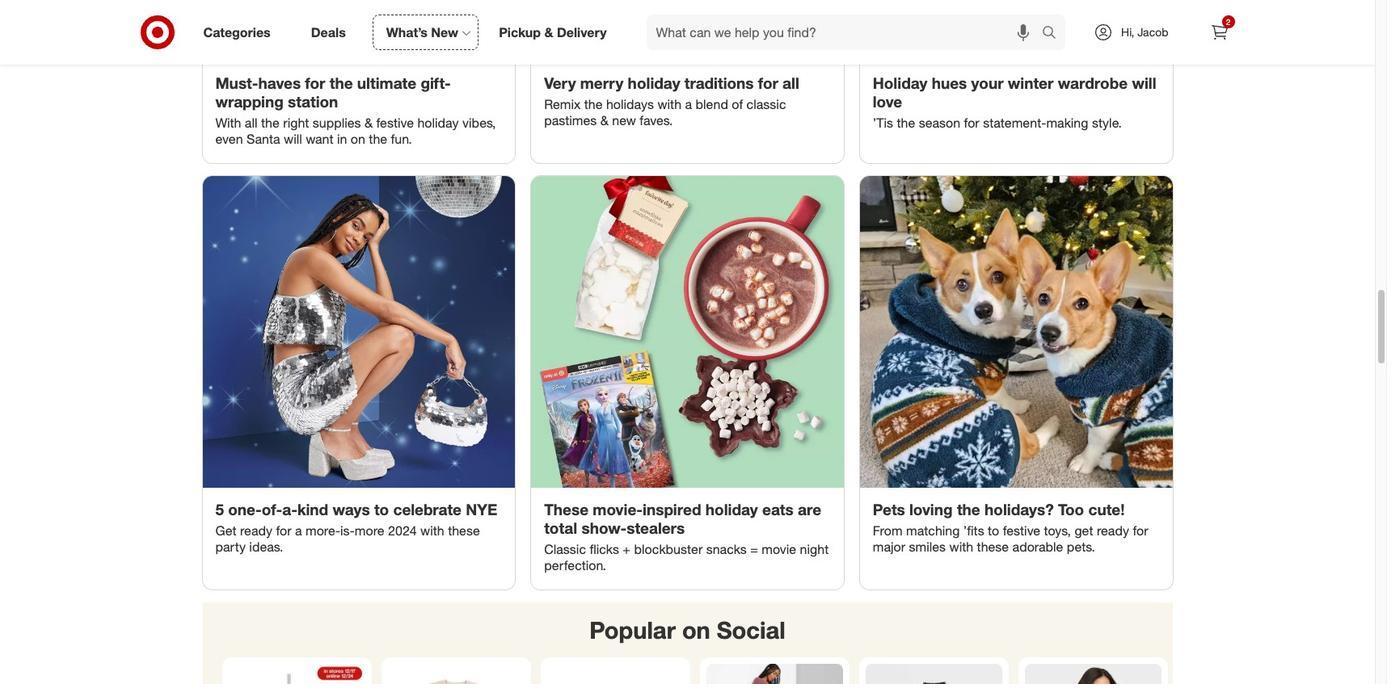 Task type: vqa. For each thing, say whether or not it's contained in the screenshot.
eats
yes



Task type: locate. For each thing, give the bounding box(es) containing it.
carousel region
[[203, 603, 1173, 685]]

the up the 'fits
[[957, 501, 980, 519]]

winter
[[1008, 74, 1054, 92]]

0 vertical spatial festive
[[376, 114, 414, 131]]

even
[[215, 131, 243, 147]]

celebrate
[[393, 501, 462, 519]]

for down a-
[[276, 523, 291, 539]]

more
[[355, 523, 385, 539]]

& right 'pickup'
[[544, 24, 553, 40]]

remix
[[544, 96, 581, 112]]

1 horizontal spatial festive
[[1003, 523, 1041, 539]]

all
[[783, 74, 799, 92], [245, 114, 258, 131]]

for right the season
[[964, 114, 980, 131]]

& inside must-haves for the ultimate gift- wrapping station with all the right supplies & festive holiday vibes, even santa will want in on the fun.
[[365, 114, 373, 131]]

on
[[351, 131, 365, 147], [682, 616, 710, 645]]

in
[[337, 131, 347, 147]]

these
[[544, 501, 589, 519]]

a
[[685, 96, 692, 112], [295, 523, 302, 539]]

0 vertical spatial to
[[374, 501, 389, 519]]

1 horizontal spatial with
[[658, 96, 682, 112]]

the
[[330, 74, 353, 92], [584, 96, 603, 112], [261, 114, 279, 131], [897, 114, 915, 131], [369, 131, 387, 147], [957, 501, 980, 519]]

1 vertical spatial all
[[245, 114, 258, 131]]

kind
[[297, 501, 328, 519]]

'tis
[[873, 114, 893, 131]]

0 vertical spatial on
[[351, 131, 365, 147]]

2
[[1226, 17, 1231, 27]]

with
[[658, 96, 682, 112], [420, 523, 444, 539], [950, 539, 974, 555]]

these for 'fits
[[977, 539, 1009, 555]]

1 horizontal spatial to
[[988, 523, 999, 539]]

a inside very merry holiday traditions for all remix the holidays with a blend of classic pastimes & new faves.
[[685, 96, 692, 112]]

will down hi, jacob
[[1132, 74, 1157, 92]]

1 horizontal spatial &
[[544, 24, 553, 40]]

will left want
[[284, 131, 302, 147]]

&
[[544, 24, 553, 40], [600, 112, 609, 128], [365, 114, 373, 131]]

cute!
[[1089, 501, 1125, 519]]

social
[[717, 616, 786, 645]]

1 vertical spatial festive
[[1003, 523, 1041, 539]]

1 horizontal spatial ready
[[1097, 523, 1129, 539]]

on inside must-haves for the ultimate gift- wrapping station with all the right supplies & festive holiday vibes, even santa will want in on the fun.
[[351, 131, 365, 147]]

popular
[[590, 616, 676, 645]]

0 horizontal spatial ready
[[240, 523, 272, 539]]

ready
[[240, 523, 272, 539], [1097, 523, 1129, 539]]

holiday up snacks
[[706, 501, 758, 519]]

hues
[[932, 74, 967, 92]]

these left adorable
[[977, 539, 1009, 555]]

the right the 'tis
[[897, 114, 915, 131]]

festive down ultimate
[[376, 114, 414, 131]]

pastimes
[[544, 112, 597, 128]]

with inside pets loving the holidays? too cute! from matching 'fits to festive toys, get ready for major smiles with these adorable pets.
[[950, 539, 974, 555]]

holiday down the gift-
[[417, 114, 459, 131]]

1 vertical spatial to
[[988, 523, 999, 539]]

2 ready from the left
[[1097, 523, 1129, 539]]

traditions
[[685, 74, 754, 92]]

1 vertical spatial will
[[284, 131, 302, 147]]

smiles
[[909, 539, 946, 555]]

get
[[1075, 523, 1093, 539]]

too
[[1058, 501, 1084, 519]]

0 horizontal spatial will
[[284, 131, 302, 147]]

0 horizontal spatial festive
[[376, 114, 414, 131]]

0 horizontal spatial all
[[245, 114, 258, 131]]

deals link
[[297, 15, 366, 50]]

with down celebrate on the bottom of page
[[420, 523, 444, 539]]

want
[[306, 131, 333, 147]]

0 horizontal spatial a
[[295, 523, 302, 539]]

for up classic at the right top
[[758, 74, 778, 92]]

for inside 5 one-of-a-kind ways to celebrate nye get ready for a more-is-more 2024 with these party ideas.
[[276, 523, 291, 539]]

love
[[873, 92, 902, 111]]

& left new
[[600, 112, 609, 128]]

these inside pets loving the holidays? too cute! from matching 'fits to festive toys, get ready for major smiles with these adorable pets.
[[977, 539, 1009, 555]]

1 horizontal spatial a
[[685, 96, 692, 112]]

'fits
[[964, 523, 984, 539]]

0 vertical spatial will
[[1132, 74, 1157, 92]]

0 vertical spatial holiday
[[628, 74, 680, 92]]

0 horizontal spatial these
[[448, 523, 480, 539]]

for inside holiday hues your winter wardrobe will love 'tis the season for statement-making style.
[[964, 114, 980, 131]]

to up more
[[374, 501, 389, 519]]

search button
[[1035, 15, 1074, 53]]

0 vertical spatial a
[[685, 96, 692, 112]]

total
[[544, 519, 577, 538]]

with inside 5 one-of-a-kind ways to celebrate nye get ready for a more-is-more 2024 with these party ideas.
[[420, 523, 444, 539]]

festive inside pets loving the holidays? too cute! from matching 'fits to festive toys, get ready for major smiles with these adorable pets.
[[1003, 523, 1041, 539]]

your
[[971, 74, 1004, 92]]

0 horizontal spatial with
[[420, 523, 444, 539]]

on right in
[[351, 131, 365, 147]]

2 horizontal spatial with
[[950, 539, 974, 555]]

2 vertical spatial holiday
[[706, 501, 758, 519]]

fun.
[[391, 131, 412, 147]]

hi,
[[1121, 25, 1135, 39]]

these movie-inspired holiday eats are total show-stealers classic flicks + blockbuster snacks = movie night perfection.
[[544, 501, 829, 574]]

0 horizontal spatial holiday
[[417, 114, 459, 131]]

holiday
[[628, 74, 680, 92], [417, 114, 459, 131], [706, 501, 758, 519]]

holidays?
[[985, 501, 1054, 519]]

one-
[[228, 501, 262, 519]]

1 vertical spatial on
[[682, 616, 710, 645]]

festive
[[376, 114, 414, 131], [1003, 523, 1041, 539]]

categories link
[[190, 15, 291, 50]]

all inside very merry holiday traditions for all remix the holidays with a blend of classic pastimes & new faves.
[[783, 74, 799, 92]]

1 vertical spatial a
[[295, 523, 302, 539]]

with for 5 one-of-a-kind ways to celebrate nye
[[420, 523, 444, 539]]

classic
[[747, 96, 786, 112]]

for inside must-haves for the ultimate gift- wrapping station with all the right supplies & festive holiday vibes, even santa will want in on the fun.
[[305, 74, 325, 92]]

1 horizontal spatial all
[[783, 74, 799, 92]]

pets
[[873, 501, 905, 519]]

these inside 5 one-of-a-kind ways to celebrate nye get ready for a more-is-more 2024 with these party ideas.
[[448, 523, 480, 539]]

1 ready from the left
[[240, 523, 272, 539]]

to
[[374, 501, 389, 519], [988, 523, 999, 539]]

1 horizontal spatial these
[[977, 539, 1009, 555]]

on left social
[[682, 616, 710, 645]]

is-
[[340, 523, 355, 539]]

to right the 'fits
[[988, 523, 999, 539]]

all up classic at the right top
[[783, 74, 799, 92]]

1 horizontal spatial will
[[1132, 74, 1157, 92]]

holiday inside very merry holiday traditions for all remix the holidays with a blend of classic pastimes & new faves.
[[628, 74, 680, 92]]

0 vertical spatial all
[[783, 74, 799, 92]]

ready inside 5 one-of-a-kind ways to celebrate nye get ready for a more-is-more 2024 with these party ideas.
[[240, 523, 272, 539]]

a down a-
[[295, 523, 302, 539]]

festive down the holidays?
[[1003, 523, 1041, 539]]

movie
[[762, 542, 796, 558]]

0 horizontal spatial on
[[351, 131, 365, 147]]

faves.
[[640, 112, 673, 128]]

santa
[[247, 131, 280, 147]]

2 horizontal spatial holiday
[[706, 501, 758, 519]]

these down nye
[[448, 523, 480, 539]]

all down the wrapping
[[245, 114, 258, 131]]

1 vertical spatial holiday
[[417, 114, 459, 131]]

a left blend
[[685, 96, 692, 112]]

more-
[[306, 523, 340, 539]]

for right haves
[[305, 74, 325, 92]]

ready down "cute!"
[[1097, 523, 1129, 539]]

these
[[448, 523, 480, 539], [977, 539, 1009, 555]]

the down merry
[[584, 96, 603, 112]]

ideas.
[[249, 539, 283, 555]]

all inside must-haves for the ultimate gift- wrapping station with all the right supplies & festive holiday vibes, even santa will want in on the fun.
[[245, 114, 258, 131]]

ultimate
[[357, 74, 416, 92]]

of
[[732, 96, 743, 112]]

2024
[[388, 523, 417, 539]]

pickup & delivery
[[499, 24, 607, 40]]

the inside very merry holiday traditions for all remix the holidays with a blend of classic pastimes & new faves.
[[584, 96, 603, 112]]

2 horizontal spatial &
[[600, 112, 609, 128]]

to inside pets loving the holidays? too cute! from matching 'fits to festive toys, get ready for major smiles with these adorable pets.
[[988, 523, 999, 539]]

ready down 'one-'
[[240, 523, 272, 539]]

with right smiles
[[950, 539, 974, 555]]

1 horizontal spatial on
[[682, 616, 710, 645]]

the inside pets loving the holidays? too cute! from matching 'fits to festive toys, get ready for major smiles with these adorable pets.
[[957, 501, 980, 519]]

0 horizontal spatial to
[[374, 501, 389, 519]]

with right the holidays
[[658, 96, 682, 112]]

for right get
[[1133, 523, 1148, 539]]

1 horizontal spatial holiday
[[628, 74, 680, 92]]

will
[[1132, 74, 1157, 92], [284, 131, 302, 147]]

holiday up the holidays
[[628, 74, 680, 92]]

style.
[[1092, 114, 1122, 131]]

0 horizontal spatial &
[[365, 114, 373, 131]]

& right in
[[365, 114, 373, 131]]

with
[[215, 114, 241, 131]]

season
[[919, 114, 961, 131]]



Task type: describe. For each thing, give the bounding box(es) containing it.
movie-
[[593, 501, 643, 519]]

popular on social
[[590, 616, 786, 645]]

holiday hues your winter wardrobe will love 'tis the season for statement-making style.
[[873, 74, 1157, 131]]

2 link
[[1202, 15, 1237, 50]]

new
[[612, 112, 636, 128]]

What can we help you find? suggestions appear below search field
[[646, 15, 1046, 50]]

right
[[283, 114, 309, 131]]

the left "fun."
[[369, 131, 387, 147]]

a inside 5 one-of-a-kind ways to celebrate nye get ready for a more-is-more 2024 with these party ideas.
[[295, 523, 302, 539]]

get
[[215, 523, 236, 539]]

search
[[1035, 26, 1074, 42]]

for inside pets loving the holidays? too cute! from matching 'fits to festive toys, get ready for major smiles with these adorable pets.
[[1133, 523, 1148, 539]]

stealers
[[627, 519, 685, 538]]

major
[[873, 539, 906, 555]]

toys,
[[1044, 523, 1071, 539]]

wardrobe
[[1058, 74, 1128, 92]]

holiday inside these movie-inspired holiday eats are total show-stealers classic flicks + blockbuster snacks = movie night perfection.
[[706, 501, 758, 519]]

wrapping
[[215, 92, 284, 111]]

holiday inside must-haves for the ultimate gift- wrapping station with all the right supplies & festive holiday vibes, even santa will want in on the fun.
[[417, 114, 459, 131]]

festive inside must-haves for the ultimate gift- wrapping station with all the right supplies & festive holiday vibes, even santa will want in on the fun.
[[376, 114, 414, 131]]

the up the supplies on the left top of the page
[[330, 74, 353, 92]]

station
[[288, 92, 338, 111]]

show-
[[582, 519, 627, 538]]

what's new link
[[372, 15, 479, 50]]

are
[[798, 501, 822, 519]]

holiday
[[873, 74, 928, 92]]

what's new
[[386, 24, 459, 40]]

& inside very merry holiday traditions for all remix the holidays with a blend of classic pastimes & new faves.
[[600, 112, 609, 128]]

party
[[215, 539, 246, 555]]

blend
[[696, 96, 728, 112]]

making
[[1046, 114, 1089, 131]]

on inside carousel "region"
[[682, 616, 710, 645]]

night
[[800, 542, 829, 558]]

must-
[[215, 74, 258, 92]]

holidays
[[606, 96, 654, 112]]

gift-
[[421, 74, 451, 92]]

delivery
[[557, 24, 607, 40]]

categories
[[203, 24, 271, 40]]

with for pets loving the holidays? too cute!
[[950, 539, 974, 555]]

nye
[[466, 501, 497, 519]]

very
[[544, 74, 576, 92]]

ready inside pets loving the holidays? too cute! from matching 'fits to festive toys, get ready for major smiles with these adorable pets.
[[1097, 523, 1129, 539]]

pickup & delivery link
[[485, 15, 627, 50]]

merry
[[580, 74, 624, 92]]

will inside holiday hues your winter wardrobe will love 'tis the season for statement-making style.
[[1132, 74, 1157, 92]]

of-
[[262, 501, 282, 519]]

the left the right
[[261, 114, 279, 131]]

=
[[750, 542, 758, 558]]

from
[[873, 523, 903, 539]]

pickup
[[499, 24, 541, 40]]

blockbuster
[[634, 542, 703, 558]]

adorable
[[1013, 539, 1063, 555]]

haves
[[258, 74, 301, 92]]

matching
[[906, 523, 960, 539]]

5 one-of-a-kind ways to celebrate nye get ready for a more-is-more 2024 with these party ideas.
[[215, 501, 497, 555]]

perfection.
[[544, 558, 606, 574]]

for inside very merry holiday traditions for all remix the holidays with a blend of classic pastimes & new faves.
[[758, 74, 778, 92]]

supplies
[[313, 114, 361, 131]]

what's
[[386, 24, 428, 40]]

the inside holiday hues your winter wardrobe will love 'tis the season for statement-making style.
[[897, 114, 915, 131]]

snacks
[[706, 542, 747, 558]]

5
[[215, 501, 224, 519]]

+
[[623, 542, 631, 558]]

classic
[[544, 542, 586, 558]]

these for nye
[[448, 523, 480, 539]]

hi, jacob
[[1121, 25, 1169, 39]]

new
[[431, 24, 459, 40]]

statement-
[[983, 114, 1047, 131]]

jacob
[[1138, 25, 1169, 39]]

vibes,
[[462, 114, 496, 131]]

loving
[[910, 501, 953, 519]]

must-haves for the ultimate gift- wrapping station with all the right supplies & festive holiday vibes, even santa will want in on the fun.
[[215, 74, 496, 147]]

flicks
[[590, 542, 619, 558]]

to inside 5 one-of-a-kind ways to celebrate nye get ready for a more-is-more 2024 with these party ideas.
[[374, 501, 389, 519]]

inspired
[[643, 501, 701, 519]]

with inside very merry holiday traditions for all remix the holidays with a blend of classic pastimes & new faves.
[[658, 96, 682, 112]]

will inside must-haves for the ultimate gift- wrapping station with all the right supplies & festive holiday vibes, even santa will want in on the fun.
[[284, 131, 302, 147]]

deals
[[311, 24, 346, 40]]

ways
[[333, 501, 370, 519]]

pets.
[[1067, 539, 1095, 555]]

very merry holiday traditions for all remix the holidays with a blend of classic pastimes & new faves.
[[544, 74, 799, 128]]



